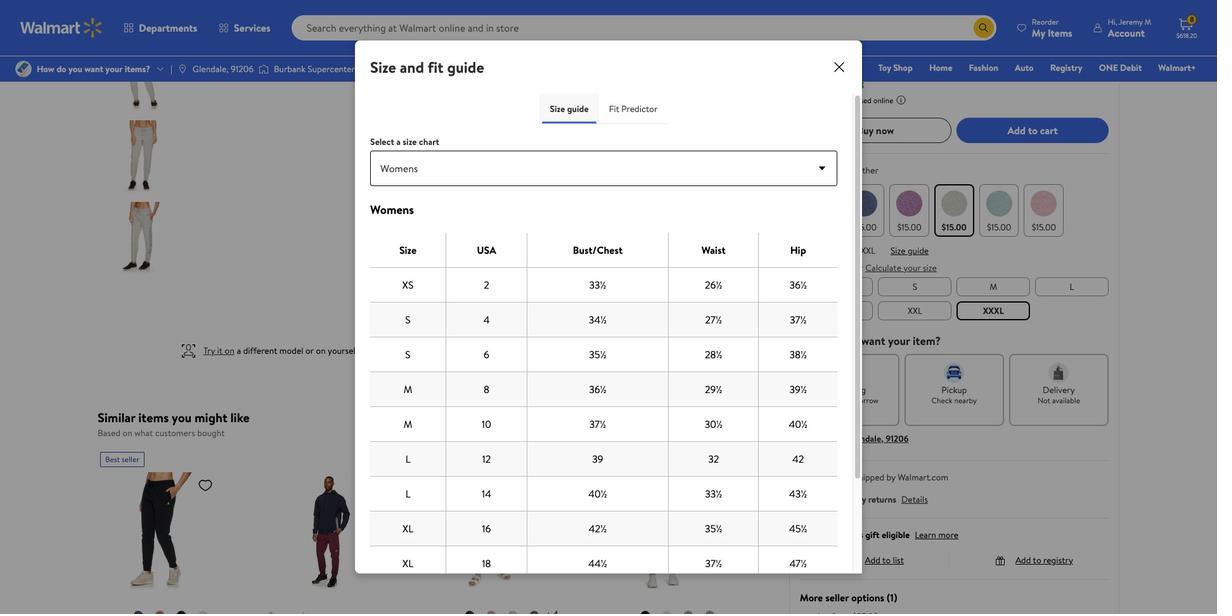 Task type: describe. For each thing, give the bounding box(es) containing it.
xxl
[[908, 305, 922, 317]]

to for cart
[[1028, 123, 1038, 137]]

waist
[[702, 243, 726, 257]]

legal information image
[[896, 95, 906, 105]]

this item is gift eligible learn more
[[820, 529, 959, 542]]

2 product group from the left
[[269, 447, 410, 615]]

cart
[[1040, 123, 1058, 137]]

reebok men's element jogger image
[[269, 473, 387, 590]]

select a size chart
[[370, 136, 439, 148]]

14
[[482, 487, 491, 501]]

similar
[[98, 409, 135, 427]]

fashion link
[[963, 61, 1004, 75]]

fit inside dialog
[[609, 103, 619, 115]]

and for shipped
[[839, 471, 853, 484]]

1 vertical spatial 35½
[[705, 522, 722, 536]]

elite
[[897, 8, 922, 25]]

$618.20
[[1176, 31, 1197, 40]]

1 horizontal spatial :
[[851, 245, 853, 257]]

90-
[[839, 494, 853, 506]]

add to favorites list, reebok women's purpose jogger with back pocket image
[[198, 478, 213, 493]]

usa
[[477, 243, 496, 257]]

m inside button
[[990, 281, 997, 293]]

size and fit guide dialog
[[355, 41, 862, 615]]

calculate
[[865, 262, 901, 274]]

1 horizontal spatial on
[[225, 345, 234, 357]]

bust/chest
[[573, 243, 623, 257]]

learn more button
[[915, 529, 959, 542]]

3 product group from the left
[[438, 447, 579, 615]]

based
[[98, 427, 120, 440]]

heather
[[847, 164, 878, 177]]

reebok women's purpose jogger with back pocket image
[[100, 473, 218, 590]]

delivery not available
[[1038, 384, 1080, 406]]

shipping arrives tomorrow
[[820, 384, 879, 406]]

yourself.
[[328, 345, 360, 358]]

78 reviews link
[[855, 29, 892, 40]]

like
[[230, 409, 250, 427]]

now $15.00
[[800, 51, 889, 75]]

0 vertical spatial guide
[[447, 56, 484, 78]]

8 for 8 $618.20
[[1190, 14, 1194, 25]]

Walmart Site-Wide search field
[[291, 15, 996, 41]]

delivery for not
[[1043, 384, 1075, 397]]

4
[[483, 313, 490, 327]]

size for a
[[403, 136, 417, 148]]

calculate your size button
[[865, 262, 937, 275]]

27½
[[705, 313, 722, 327]]

online
[[873, 95, 893, 106]]

might
[[195, 409, 227, 427]]

1 vertical spatial fit predictor
[[814, 262, 863, 275]]

16
[[482, 522, 491, 536]]

m button
[[957, 277, 1030, 296]]

Search search field
[[291, 15, 996, 41]]

add for add to list
[[865, 554, 880, 567]]

options
[[851, 591, 884, 605]]

clothing size list
[[797, 275, 1111, 323]]

details
[[901, 494, 928, 506]]

2 horizontal spatial seller
[[825, 591, 849, 605]]

m for 29½
[[404, 383, 412, 397]]

price
[[800, 95, 817, 106]]

pockets
[[1061, 8, 1104, 25]]

91206
[[886, 433, 909, 445]]

s inside button
[[913, 281, 917, 293]]

pickup check nearby
[[932, 384, 977, 406]]

(4.3) 78 reviews
[[840, 29, 892, 40]]

add to favorites list, reebok men's element jogger image
[[367, 478, 382, 493]]

purchased
[[838, 95, 872, 106]]

42½
[[589, 522, 607, 536]]

glendale,
[[847, 433, 883, 445]]

predictor inside fit predictor button
[[826, 262, 863, 275]]

price when purchased online
[[800, 95, 893, 106]]

45½
[[789, 522, 807, 536]]

electronics
[[819, 61, 862, 74]]

add to list button
[[845, 554, 904, 567]]

predictor inside fit predictor link
[[621, 103, 658, 115]]

2 horizontal spatial on
[[316, 345, 326, 358]]

2 $15.00 button from the left
[[889, 184, 929, 237]]

s for 27½
[[405, 313, 411, 327]]

with
[[1034, 8, 1058, 25]]

available
[[1052, 395, 1080, 406]]

item
[[838, 529, 855, 542]]

34½
[[589, 313, 607, 327]]

registry link
[[1044, 61, 1088, 75]]

customers
[[155, 427, 195, 440]]

xl for 44½
[[403, 557, 413, 571]]

38½
[[789, 348, 807, 362]]

add to favorites list, reebok women's plus size warm-up jogger pants image
[[705, 478, 720, 493]]

size guide button
[[891, 245, 929, 257]]

a inside 'try it on a different model or on yourself.'
[[237, 345, 241, 358]]

list
[[893, 554, 904, 567]]

on inside similar items you might like based on what customers bought
[[123, 427, 132, 440]]

more
[[938, 529, 959, 542]]

(1)
[[887, 591, 897, 605]]

43½
[[789, 487, 807, 501]]

size guide inside size and fit guide dialog
[[550, 103, 589, 115]]

xl button
[[800, 302, 873, 321]]

44½
[[588, 557, 607, 571]]

fit predictor link
[[599, 94, 668, 124]]

reebok women's plus size warm-up jogger pants image
[[607, 473, 725, 590]]

you for might
[[172, 409, 192, 427]]

walmart+
[[1158, 61, 1196, 74]]

reebok women's elite cozy fleece jogger with pockets - image 4 of 4 image
[[104, 202, 178, 276]]

0 horizontal spatial 40½
[[588, 487, 607, 501]]

add to registry button
[[995, 554, 1073, 567]]

4 product group from the left
[[607, 447, 748, 615]]

home
[[929, 61, 952, 74]]

xl inside xl button
[[832, 305, 841, 317]]

size for your
[[923, 262, 937, 274]]

shop
[[893, 61, 913, 74]]

0 vertical spatial 37½
[[790, 313, 807, 327]]

0 vertical spatial xxxl
[[856, 245, 875, 257]]

xs
[[402, 278, 414, 292]]

when
[[818, 95, 836, 106]]

more
[[800, 591, 823, 605]]

next slide for similar items you might like list image
[[733, 508, 764, 538]]

best seller for 4th product group from right
[[105, 454, 139, 465]]

fit predictor inside fit predictor link
[[609, 103, 658, 115]]

12
[[482, 453, 491, 467]]

want
[[861, 333, 885, 349]]

add to cart
[[1008, 123, 1058, 137]]

1 vertical spatial size guide
[[891, 245, 929, 257]]

fleece
[[954, 8, 990, 25]]

delivery to glendale, 91206
[[800, 433, 909, 445]]

(4.3)
[[840, 29, 855, 40]]

add for add to registry
[[1015, 554, 1031, 567]]

reebok women's elite cozy fleece jogger with pockets
[[800, 8, 1104, 25]]

s for 28½
[[405, 348, 411, 362]]

xl for 42½
[[403, 522, 413, 536]]

not
[[1038, 395, 1050, 406]]

xxl button
[[878, 302, 952, 321]]

one debit link
[[1093, 61, 1148, 75]]

seller for hanes women's &nbsp;ecosmart cotton-blend fleece jogger sweatpants image
[[460, 454, 477, 465]]

gift
[[865, 529, 880, 542]]

returns
[[868, 494, 896, 506]]

pickup
[[941, 384, 967, 397]]

size guide link
[[540, 94, 599, 124]]

xxxl button
[[957, 302, 1030, 321]]

try it on button
[[203, 341, 234, 361]]



Task type: vqa. For each thing, say whether or not it's contained in the screenshot.
topmost Austin
no



Task type: locate. For each thing, give the bounding box(es) containing it.
best seller
[[105, 454, 139, 465], [443, 454, 477, 465]]

1 horizontal spatial best seller
[[443, 454, 477, 465]]

hip
[[790, 243, 806, 257]]

1 best seller from the left
[[105, 454, 139, 465]]

your right want
[[888, 333, 910, 349]]

intent image for pickup image
[[944, 363, 964, 383]]

your inside "button"
[[903, 262, 921, 274]]

grey
[[826, 164, 845, 177]]

learn
[[915, 529, 936, 542]]

add down gift
[[865, 554, 880, 567]]

add inside add to cart button
[[1008, 123, 1026, 137]]

1 horizontal spatial guide
[[567, 103, 589, 115]]

0 vertical spatial 33½
[[589, 278, 606, 292]]

a right select
[[396, 136, 401, 148]]

0 horizontal spatial 37½
[[589, 418, 606, 432]]

seller right the more
[[825, 591, 849, 605]]

widget
[[800, 262, 1109, 275]]

fashion
[[969, 61, 998, 74]]

33½ down the 'bust/chest'
[[589, 278, 606, 292]]

2 vertical spatial s
[[405, 348, 411, 362]]

eligible
[[882, 529, 910, 542]]

8 inside 8 $618.20
[[1190, 14, 1194, 25]]

best for 4th product group from right
[[105, 454, 120, 465]]

1 vertical spatial m
[[404, 383, 412, 397]]

try it on a different model or on yourself.
[[203, 345, 360, 358]]

to inside button
[[1028, 123, 1038, 137]]

0 vertical spatial 36½
[[789, 278, 807, 292]]

8 up 10
[[484, 383, 489, 397]]

gifting made easy image
[[800, 529, 810, 539]]

0 horizontal spatial and
[[400, 56, 424, 78]]

0 horizontal spatial size
[[403, 136, 417, 148]]

seller left 12
[[460, 454, 477, 465]]

1 vertical spatial l
[[405, 453, 410, 467]]

to left glendale,
[[834, 433, 842, 445]]

1 horizontal spatial a
[[396, 136, 401, 148]]

what
[[134, 427, 153, 440]]

best seller down based
[[105, 454, 139, 465]]

by
[[887, 471, 896, 484]]

fit inside button
[[814, 262, 824, 275]]

1 horizontal spatial seller
[[460, 454, 477, 465]]

0 vertical spatial xl
[[832, 305, 841, 317]]

0 horizontal spatial size guide
[[550, 103, 589, 115]]

calculate your size
[[865, 262, 937, 274]]

and for fit
[[400, 56, 424, 78]]

0 vertical spatial and
[[400, 56, 424, 78]]

0 horizontal spatial best
[[105, 454, 120, 465]]

: left grey
[[821, 164, 824, 177]]

1 horizontal spatial 35½
[[705, 522, 722, 536]]

sold
[[820, 471, 837, 484]]

1 vertical spatial xl
[[403, 522, 413, 536]]

0 vertical spatial size
[[403, 136, 417, 148]]

available in additional 4 variants element
[[545, 610, 559, 615]]

39½
[[789, 383, 807, 397]]

a inside dialog
[[396, 136, 401, 148]]

32
[[708, 453, 719, 467]]

0 vertical spatial fit predictor
[[609, 103, 658, 115]]

2 vertical spatial guide
[[908, 245, 929, 257]]

2 vertical spatial m
[[404, 418, 412, 432]]

0 vertical spatial a
[[396, 136, 401, 148]]

l
[[1070, 281, 1074, 293], [405, 453, 410, 467], [405, 487, 410, 501]]

29½
[[705, 383, 722, 397]]

reviews
[[868, 29, 892, 40]]

1 horizontal spatial 8
[[1190, 14, 1194, 25]]

0 vertical spatial m
[[990, 281, 997, 293]]

items
[[138, 409, 169, 427]]

reebok women's elite cozy fleece jogger with pockets - image 1 of 4 image
[[104, 0, 178, 31]]

free 90-day returns details
[[820, 494, 928, 506]]

0 vertical spatial you
[[841, 333, 858, 349]]

1 horizontal spatial size
[[923, 262, 937, 274]]

1 vertical spatial s
[[405, 313, 411, 327]]

add
[[1008, 123, 1026, 137], [865, 554, 880, 567], [1015, 554, 1031, 567]]

3 $15.00 button from the left
[[934, 184, 974, 237]]

1 horizontal spatial 36½
[[789, 278, 807, 292]]

0 vertical spatial size guide
[[550, 103, 589, 115]]

2 vertical spatial xl
[[403, 557, 413, 571]]

$8.98
[[840, 78, 864, 92]]

guide up calculate your size
[[908, 245, 929, 257]]

1 product group from the left
[[100, 447, 241, 615]]

0 horizontal spatial guide
[[447, 56, 484, 78]]

33½
[[589, 278, 606, 292], [705, 487, 722, 501]]

:
[[821, 164, 824, 177], [851, 245, 853, 257]]

1 vertical spatial fit
[[814, 262, 824, 275]]

intent image for shipping image
[[839, 363, 860, 383]]

1 vertical spatial guide
[[567, 103, 589, 115]]

guide right fit
[[447, 56, 484, 78]]

xxxl inside "button"
[[983, 305, 1004, 317]]

s
[[913, 281, 917, 293], [405, 313, 411, 327], [405, 348, 411, 362]]

: up fit predictor button at the top right
[[851, 245, 853, 257]]

0 horizontal spatial 33½
[[589, 278, 606, 292]]

delivery inside delivery not available
[[1043, 384, 1075, 397]]

1 best from the left
[[105, 454, 120, 465]]

walmart image
[[20, 18, 103, 38]]

womens
[[370, 202, 414, 218]]

add left registry
[[1015, 554, 1031, 567]]

to for registry
[[1033, 554, 1041, 567]]

fit
[[428, 56, 444, 78]]

toy shop
[[878, 61, 913, 74]]

0 horizontal spatial best seller
[[105, 454, 139, 465]]

best for second product group from right
[[443, 454, 458, 465]]

chart
[[419, 136, 439, 148]]

learn more about strikethrough prices image
[[922, 61, 932, 72]]

35½
[[589, 348, 606, 362], [705, 522, 722, 536]]

1 vertical spatial size
[[923, 262, 937, 274]]

more seller options (1)
[[800, 591, 897, 605]]

0 horizontal spatial :
[[821, 164, 824, 177]]

2 horizontal spatial guide
[[908, 245, 929, 257]]

add to list
[[865, 554, 904, 567]]

2 vertical spatial l
[[405, 487, 410, 501]]

1 vertical spatial 36½
[[589, 383, 606, 397]]

widget containing calculate your size
[[800, 262, 1109, 275]]

add left cart
[[1008, 123, 1026, 137]]

a right it
[[237, 345, 241, 358]]

1 vertical spatial you
[[172, 409, 192, 427]]

1 $15.00 button from the left
[[845, 184, 884, 237]]

1 vertical spatial a
[[237, 345, 241, 358]]

on right it
[[225, 345, 234, 357]]

registry
[[1050, 61, 1082, 74]]

0 horizontal spatial fit
[[609, 103, 619, 115]]

best left 12
[[443, 454, 458, 465]]

xl
[[832, 305, 841, 317], [403, 522, 413, 536], [403, 557, 413, 571]]

0 vertical spatial :
[[821, 164, 824, 177]]

2 best seller from the left
[[443, 454, 477, 465]]

l button
[[1035, 277, 1109, 296]]

40½ down 39
[[588, 487, 607, 501]]

how
[[800, 333, 822, 349]]

and left fit
[[400, 56, 424, 78]]

bought
[[197, 427, 225, 440]]

xxxl up the calculate
[[856, 245, 875, 257]]

you up customers
[[172, 409, 192, 427]]

0 vertical spatial s
[[913, 281, 917, 293]]

to for glendale,
[[834, 433, 842, 445]]

is
[[857, 529, 863, 542]]

reebok women's elite cozy fleece jogger with pockets - image 2 of 4 image
[[104, 39, 178, 113]]

fit right size guide link
[[609, 103, 619, 115]]

you right do in the right bottom of the page
[[841, 333, 858, 349]]

1 horizontal spatial predictor
[[826, 262, 863, 275]]

size inside "button"
[[923, 262, 937, 274]]

0 horizontal spatial on
[[123, 427, 132, 440]]

delivery
[[1043, 384, 1075, 397], [800, 433, 832, 445]]

35½ down 34½
[[589, 348, 606, 362]]

8 up $618.20 at the right top of page
[[1190, 14, 1194, 25]]

0 vertical spatial l
[[1070, 281, 1074, 293]]

1 horizontal spatial best
[[443, 454, 458, 465]]

0 horizontal spatial predictor
[[621, 103, 658, 115]]

0 horizontal spatial a
[[237, 345, 241, 358]]

1 vertical spatial 8
[[484, 383, 489, 397]]

home link
[[923, 61, 958, 75]]

check
[[932, 395, 953, 406]]

your down size guide button
[[903, 262, 921, 274]]

33½ down 32
[[705, 487, 722, 501]]

best seller for second product group from right
[[443, 454, 477, 465]]

1 vertical spatial and
[[839, 471, 853, 484]]

1 vertical spatial predictor
[[826, 262, 863, 275]]

2 vertical spatial 37½
[[705, 557, 722, 571]]

1 horizontal spatial you
[[841, 333, 858, 349]]

intent image for delivery image
[[1049, 363, 1069, 383]]

l inside button
[[1070, 281, 1074, 293]]

debit
[[1120, 61, 1142, 74]]

1 horizontal spatial size guide
[[891, 245, 929, 257]]

1 vertical spatial 33½
[[705, 487, 722, 501]]

0 vertical spatial delivery
[[1043, 384, 1075, 397]]

try
[[203, 345, 215, 357]]

color list
[[797, 182, 1111, 240]]

28½
[[705, 348, 722, 362]]

now
[[800, 51, 835, 75]]

35½ left the next slide for similar items you might like list image
[[705, 522, 722, 536]]

xxxl down the m button
[[983, 305, 1004, 317]]

one
[[1099, 61, 1118, 74]]

select
[[370, 136, 394, 148]]

1 horizontal spatial and
[[839, 471, 853, 484]]

0 vertical spatial fit
[[609, 103, 619, 115]]

0 vertical spatial 40½
[[789, 418, 808, 432]]

1 vertical spatial xxxl
[[983, 305, 1004, 317]]

$15.00
[[839, 51, 889, 75], [852, 221, 877, 234], [897, 221, 921, 234], [942, 221, 967, 234], [987, 221, 1011, 234], [1032, 221, 1056, 234]]

registry
[[1043, 554, 1073, 567]]

and inside size and fit guide dialog
[[400, 56, 424, 78]]

free
[[820, 494, 837, 506]]

toy shop link
[[873, 61, 918, 75]]

you
[[841, 333, 858, 349], [172, 409, 192, 427]]

add for add to cart
[[1008, 123, 1026, 137]]

0 horizontal spatial delivery
[[800, 433, 832, 445]]

l for 32
[[405, 453, 410, 467]]

0 vertical spatial 35½
[[589, 348, 606, 362]]

1 horizontal spatial fit predictor
[[814, 262, 863, 275]]

8 for 8
[[484, 383, 489, 397]]

seller down what
[[122, 454, 139, 465]]

sold and shipped by walmart.com
[[820, 471, 948, 484]]

product group
[[100, 447, 241, 615], [269, 447, 410, 615], [438, 447, 579, 615], [607, 447, 748, 615]]

do
[[825, 333, 838, 349]]

1 vertical spatial delivery
[[800, 433, 832, 445]]

add to favorites list, hanes women's &nbsp;ecosmart cotton-blend fleece jogger sweatpants image
[[536, 478, 551, 493]]

42
[[792, 453, 804, 467]]

guide left fit predictor link
[[567, 103, 589, 115]]

0 horizontal spatial you
[[172, 409, 192, 427]]

walmart.com
[[898, 471, 948, 484]]

to left cart
[[1028, 123, 1038, 137]]

l for 33½
[[405, 487, 410, 501]]

you for want
[[841, 333, 858, 349]]

2 best from the left
[[443, 454, 458, 465]]

to left registry
[[1033, 554, 1041, 567]]

close dialog image
[[832, 60, 847, 75]]

1 vertical spatial 40½
[[588, 487, 607, 501]]

0 horizontal spatial 36½
[[589, 383, 606, 397]]

seller for reebok women's purpose jogger with back pocket image
[[122, 454, 139, 465]]

0 horizontal spatial xxxl
[[856, 245, 875, 257]]

on left what
[[123, 427, 132, 440]]

toy
[[878, 61, 891, 74]]

m for 30½
[[404, 418, 412, 432]]

0 horizontal spatial fit predictor
[[609, 103, 658, 115]]

size left chart
[[403, 136, 417, 148]]

size up s button
[[923, 262, 937, 274]]

2
[[484, 278, 489, 292]]

0 horizontal spatial 8
[[484, 383, 489, 397]]

xxxl
[[856, 245, 875, 257], [983, 305, 1004, 317]]

reebok women's elite cozy fleece jogger with pockets - image 3 of 4 image
[[104, 120, 178, 195]]

1 horizontal spatial xxxl
[[983, 305, 1004, 317]]

delivery down the 'intent image for delivery'
[[1043, 384, 1075, 397]]

clothing size : xxxl
[[800, 245, 875, 257]]

1 horizontal spatial 40½
[[789, 418, 808, 432]]

0 vertical spatial your
[[903, 262, 921, 274]]

0 horizontal spatial 35½
[[589, 348, 606, 362]]

2 horizontal spatial 37½
[[790, 313, 807, 327]]

on right or
[[316, 345, 326, 358]]

37½
[[790, 313, 807, 327], [589, 418, 606, 432], [705, 557, 722, 571]]

m
[[990, 281, 997, 293], [404, 383, 412, 397], [404, 418, 412, 432]]

to for list
[[882, 554, 891, 567]]

cozy
[[925, 8, 951, 25]]

0 vertical spatial 8
[[1190, 14, 1194, 25]]

8 $618.20
[[1176, 14, 1197, 40]]

1 vertical spatial :
[[851, 245, 853, 257]]

4 $15.00 button from the left
[[979, 184, 1019, 237]]

8 inside size and fit guide dialog
[[484, 383, 489, 397]]

1 horizontal spatial delivery
[[1043, 384, 1075, 397]]

electronics link
[[813, 61, 867, 75]]

one debit
[[1099, 61, 1142, 74]]

47½
[[789, 557, 807, 571]]

size inside dialog
[[403, 136, 417, 148]]

delivery for to
[[800, 433, 832, 445]]

delivery up 42
[[800, 433, 832, 445]]

best seller left 12
[[443, 454, 477, 465]]

size
[[370, 56, 396, 78], [550, 103, 565, 115], [399, 243, 417, 257], [836, 245, 851, 257], [891, 245, 906, 257]]

1 vertical spatial 37½
[[589, 418, 606, 432]]

to left list at right
[[882, 554, 891, 567]]

0 horizontal spatial seller
[[122, 454, 139, 465]]

fit down clothing at the top
[[814, 262, 824, 275]]

1 horizontal spatial 37½
[[705, 557, 722, 571]]

1 horizontal spatial 33½
[[705, 487, 722, 501]]

shipped
[[855, 471, 884, 484]]

seller
[[122, 454, 139, 465], [460, 454, 477, 465], [825, 591, 849, 605]]

5 $15.00 button from the left
[[1024, 184, 1064, 237]]

1 horizontal spatial fit
[[814, 262, 824, 275]]

10
[[482, 418, 491, 432]]

40½ up 42
[[789, 418, 808, 432]]

women's
[[844, 8, 893, 25]]

and right sold at the bottom of the page
[[839, 471, 853, 484]]

0 vertical spatial predictor
[[621, 103, 658, 115]]

best down based
[[105, 454, 120, 465]]

hanes women's &nbsp;ecosmart cotton-blend fleece jogger sweatpants image
[[438, 473, 556, 590]]

1 vertical spatial your
[[888, 333, 910, 349]]

you inside similar items you might like based on what customers bought
[[172, 409, 192, 427]]

details button
[[901, 494, 928, 506]]



